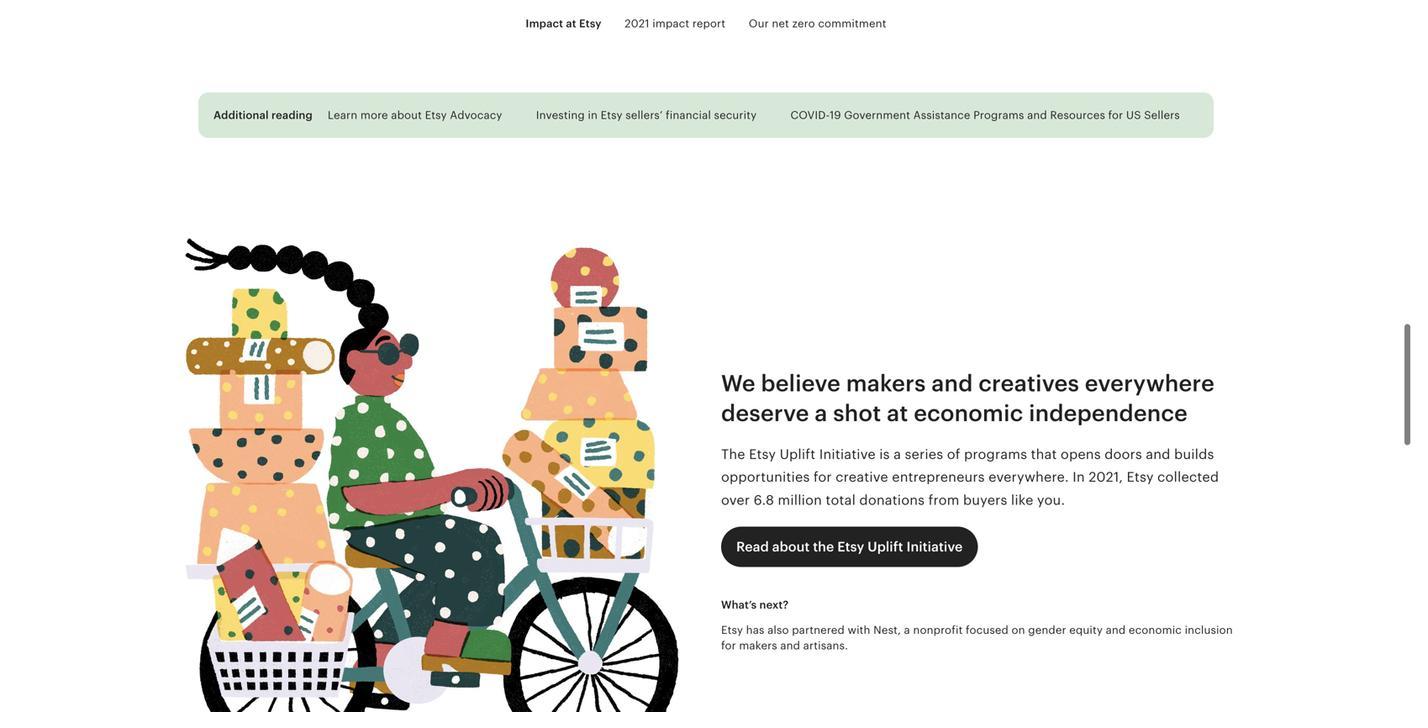 Task type: locate. For each thing, give the bounding box(es) containing it.
next?
[[760, 599, 789, 611]]

and right equity
[[1106, 624, 1126, 637]]

and right the programs
[[1028, 109, 1048, 121]]

0 horizontal spatial for
[[721, 639, 736, 652]]

makers down has
[[739, 639, 778, 652]]

at right shot
[[887, 400, 909, 426]]

1 horizontal spatial a
[[894, 447, 901, 462]]

opens
[[1061, 447, 1101, 462]]

economic
[[914, 400, 1024, 426], [1129, 624, 1182, 637]]

buyers
[[964, 493, 1008, 508]]

0 vertical spatial uplift
[[780, 447, 816, 462]]

0 horizontal spatial at
[[566, 17, 577, 30]]

initiative
[[820, 447, 876, 462], [907, 539, 963, 555]]

initiative up creative
[[820, 447, 876, 462]]

0 vertical spatial initiative
[[820, 447, 876, 462]]

and
[[1028, 109, 1048, 121], [932, 371, 973, 397], [1146, 447, 1171, 462], [1106, 624, 1126, 637], [781, 639, 801, 652]]

2021,
[[1089, 470, 1123, 485]]

uplift down donations
[[868, 539, 904, 555]]

independence
[[1029, 400, 1188, 426]]

and right the doors
[[1146, 447, 1171, 462]]

covid-19 government assistance programs and resources for us sellers link
[[791, 109, 1180, 121]]

etsy down the doors
[[1127, 470, 1154, 485]]

at
[[566, 17, 577, 30], [887, 400, 909, 426]]

gender
[[1029, 624, 1067, 637]]

impact
[[653, 17, 690, 30]]

advocacy
[[450, 109, 502, 121]]

2 horizontal spatial a
[[904, 624, 910, 637]]

believe
[[761, 371, 841, 397]]

about right the more
[[391, 109, 422, 121]]

a inside "the etsy uplift initiative is a series of programs that opens doors and builds opportunities for creative entrepreneurs everywhere. in 2021, etsy collected over 6.8 million total donations from buyers like you."
[[894, 447, 901, 462]]

the
[[721, 447, 746, 462]]

and inside we believe makers and creatives everywhere deserve a shot at economic independence
[[932, 371, 973, 397]]

what's
[[721, 599, 757, 611]]

makers up shot
[[846, 371, 926, 397]]

equity
[[1070, 624, 1103, 637]]

0 horizontal spatial uplift
[[780, 447, 816, 462]]

for down what's
[[721, 639, 736, 652]]

programs
[[964, 447, 1028, 462]]

nonprofit
[[913, 624, 963, 637]]

creative
[[836, 470, 889, 485]]

commitment
[[818, 17, 887, 30]]

1 vertical spatial about
[[772, 539, 810, 555]]

a down believe
[[815, 400, 828, 426]]

security
[[714, 109, 757, 121]]

6.8
[[754, 493, 774, 508]]

more
[[361, 109, 388, 121]]

19
[[830, 109, 841, 121]]

2 horizontal spatial for
[[1109, 109, 1124, 121]]

additional reading
[[214, 109, 313, 121]]

makers
[[846, 371, 926, 397], [739, 639, 778, 652]]

etsy left has
[[721, 624, 743, 637]]

a
[[815, 400, 828, 426], [894, 447, 901, 462], [904, 624, 910, 637]]

0 horizontal spatial makers
[[739, 639, 778, 652]]

sellers
[[1145, 109, 1180, 121]]

1 vertical spatial a
[[894, 447, 901, 462]]

0 vertical spatial at
[[566, 17, 577, 30]]

at right impact
[[566, 17, 577, 30]]

1 horizontal spatial at
[[887, 400, 909, 426]]

resources
[[1051, 109, 1106, 121]]

initiative inside read about the etsy uplift initiative link
[[907, 539, 963, 555]]

1 horizontal spatial makers
[[846, 371, 926, 397]]

economic up of
[[914, 400, 1024, 426]]

us
[[1127, 109, 1142, 121]]

entrepreneurs
[[892, 470, 985, 485]]

artisans.
[[804, 639, 848, 652]]

about
[[391, 109, 422, 121], [772, 539, 810, 555]]

0 vertical spatial economic
[[914, 400, 1024, 426]]

economic left "inclusion" at the bottom
[[1129, 624, 1182, 637]]

our
[[749, 17, 769, 30]]

1 vertical spatial uplift
[[868, 539, 904, 555]]

doors
[[1105, 447, 1143, 462]]

our net zero commitment
[[749, 17, 887, 30]]

1 vertical spatial economic
[[1129, 624, 1182, 637]]

uplift up the opportunities
[[780, 447, 816, 462]]

1 horizontal spatial economic
[[1129, 624, 1182, 637]]

0 horizontal spatial initiative
[[820, 447, 876, 462]]

for inside etsy has also partnered with nest, a nonprofit focused on gender equity and economic inclusion for makers and artisans.
[[721, 639, 736, 652]]

etsy right impact
[[579, 17, 602, 30]]

for inside "the etsy uplift initiative is a series of programs that opens doors and builds opportunities for creative entrepreneurs everywhere. in 2021, etsy collected over 6.8 million total donations from buyers like you."
[[814, 470, 832, 485]]

0 vertical spatial for
[[1109, 109, 1124, 121]]

everywhere
[[1085, 371, 1215, 397]]

0 vertical spatial a
[[815, 400, 828, 426]]

1 horizontal spatial for
[[814, 470, 832, 485]]

a right 'is' on the bottom of the page
[[894, 447, 901, 462]]

in
[[588, 109, 598, 121]]

about left the
[[772, 539, 810, 555]]

etsy up the opportunities
[[749, 447, 776, 462]]

for left us
[[1109, 109, 1124, 121]]

0 horizontal spatial about
[[391, 109, 422, 121]]

2021 impact report
[[625, 17, 729, 30]]

1 vertical spatial at
[[887, 400, 909, 426]]

0 horizontal spatial a
[[815, 400, 828, 426]]

partnered
[[792, 624, 845, 637]]

over
[[721, 493, 750, 508]]

we
[[721, 371, 756, 397]]

0 vertical spatial makers
[[846, 371, 926, 397]]

learn more about etsy advocacy
[[328, 109, 502, 121]]

economic inside etsy has also partnered with nest, a nonprofit focused on gender equity and economic inclusion for makers and artisans.
[[1129, 624, 1182, 637]]

the
[[813, 539, 834, 555]]

1 vertical spatial makers
[[739, 639, 778, 652]]

1 vertical spatial initiative
[[907, 539, 963, 555]]

for up 'total' in the bottom right of the page
[[814, 470, 832, 485]]

for for the etsy uplift initiative is a series of programs that opens doors and builds opportunities for creative entrepreneurs everywhere. in 2021, etsy collected over 6.8 million total donations from buyers like you.
[[814, 470, 832, 485]]

what's next?
[[721, 599, 789, 611]]

uplift
[[780, 447, 816, 462], [868, 539, 904, 555]]

2 vertical spatial for
[[721, 639, 736, 652]]

impact
[[526, 17, 563, 30]]

initiative down from on the right of page
[[907, 539, 963, 555]]

1 vertical spatial for
[[814, 470, 832, 485]]

1 horizontal spatial initiative
[[907, 539, 963, 555]]

sellers'
[[626, 109, 663, 121]]

0 horizontal spatial economic
[[914, 400, 1024, 426]]

a right nest,
[[904, 624, 910, 637]]

etsy
[[579, 17, 602, 30], [425, 109, 447, 121], [601, 109, 623, 121], [749, 447, 776, 462], [1127, 470, 1154, 485], [838, 539, 865, 555], [721, 624, 743, 637]]

etsy has also partnered with nest, a nonprofit focused on gender equity and economic inclusion for makers and artisans.
[[721, 624, 1233, 652]]

shot
[[833, 400, 882, 426]]

net
[[772, 17, 789, 30]]

also
[[768, 624, 789, 637]]

makers inside we believe makers and creatives everywhere deserve a shot at economic independence
[[846, 371, 926, 397]]

impact at etsy
[[526, 17, 602, 30]]

for
[[1109, 109, 1124, 121], [814, 470, 832, 485], [721, 639, 736, 652]]

read about the etsy uplift initiative link
[[721, 527, 978, 567]]

series
[[905, 447, 944, 462]]

a inside etsy has also partnered with nest, a nonprofit focused on gender equity and economic inclusion for makers and artisans.
[[904, 624, 910, 637]]

is
[[880, 447, 890, 462]]

additional
[[214, 109, 269, 121]]

and up of
[[932, 371, 973, 397]]

2 vertical spatial a
[[904, 624, 910, 637]]

on
[[1012, 624, 1026, 637]]



Task type: describe. For each thing, give the bounding box(es) containing it.
reading
[[272, 109, 313, 121]]

in
[[1073, 470, 1085, 485]]

and down also
[[781, 639, 801, 652]]

etsy right the
[[838, 539, 865, 555]]

creatives
[[979, 371, 1080, 397]]

learn more about etsy advocacy link
[[328, 109, 502, 121]]

has
[[746, 624, 765, 637]]

2021 impact report link
[[625, 17, 729, 30]]

financial
[[666, 109, 711, 121]]

covid-19 government assistance programs and resources for us sellers
[[791, 109, 1180, 121]]

everywhere.
[[989, 470, 1069, 485]]

makers inside etsy has also partnered with nest, a nonprofit focused on gender equity and economic inclusion for makers and artisans.
[[739, 639, 778, 652]]

like
[[1011, 493, 1034, 508]]

covid-
[[791, 109, 830, 121]]

read
[[737, 539, 769, 555]]

the etsy uplift initiative is a series of programs that opens doors and builds opportunities for creative entrepreneurs everywhere. in 2021, etsy collected over 6.8 million total donations from buyers like you.
[[721, 447, 1219, 508]]

investing
[[536, 109, 585, 121]]

a inside we believe makers and creatives everywhere deserve a shot at economic independence
[[815, 400, 828, 426]]

deserve
[[721, 400, 809, 426]]

with
[[848, 624, 871, 637]]

uplift inside "the etsy uplift initiative is a series of programs that opens doors and builds opportunities for creative entrepreneurs everywhere. in 2021, etsy collected over 6.8 million total donations from buyers like you."
[[780, 447, 816, 462]]

that
[[1031, 447, 1057, 462]]

million
[[778, 493, 822, 508]]

etsy inside etsy has also partnered with nest, a nonprofit focused on gender equity and economic inclusion for makers and artisans.
[[721, 624, 743, 637]]

programs
[[974, 109, 1025, 121]]

read about the etsy uplift initiative
[[737, 539, 963, 555]]

investing in etsy sellers' financial security
[[536, 109, 757, 121]]

government
[[844, 109, 911, 121]]

initiative inside "the etsy uplift initiative is a series of programs that opens doors and builds opportunities for creative entrepreneurs everywhere. in 2021, etsy collected over 6.8 million total donations from buyers like you."
[[820, 447, 876, 462]]

zero
[[792, 17, 815, 30]]

our net zero commitment link
[[749, 17, 887, 30]]

investing in etsy sellers' financial security link
[[536, 109, 757, 121]]

we believe makers and creatives everywhere deserve a shot at economic independence
[[721, 371, 1215, 426]]

collected
[[1158, 470, 1219, 485]]

0 vertical spatial about
[[391, 109, 422, 121]]

total
[[826, 493, 856, 508]]

focused
[[966, 624, 1009, 637]]

assistance
[[914, 109, 971, 121]]

nest,
[[874, 624, 901, 637]]

inclusion
[[1185, 624, 1233, 637]]

from
[[929, 493, 960, 508]]

1 horizontal spatial about
[[772, 539, 810, 555]]

donations
[[860, 493, 925, 508]]

etsy left advocacy
[[425, 109, 447, 121]]

you.
[[1037, 493, 1066, 508]]

2021
[[625, 17, 650, 30]]

at inside we believe makers and creatives everywhere deserve a shot at economic independence
[[887, 400, 909, 426]]

learn
[[328, 109, 358, 121]]

builds
[[1175, 447, 1215, 462]]

opportunities
[[721, 470, 810, 485]]

and inside "the etsy uplift initiative is a series of programs that opens doors and builds opportunities for creative entrepreneurs everywhere. in 2021, etsy collected over 6.8 million total donations from buyers like you."
[[1146, 447, 1171, 462]]

etsy right in
[[601, 109, 623, 121]]

1 horizontal spatial uplift
[[868, 539, 904, 555]]

report
[[693, 17, 726, 30]]

of
[[947, 447, 961, 462]]

for for etsy has also partnered with nest, a nonprofit focused on gender equity and economic inclusion for makers and artisans.
[[721, 639, 736, 652]]

economic inside we believe makers and creatives everywhere deserve a shot at economic independence
[[914, 400, 1024, 426]]



Task type: vqa. For each thing, say whether or not it's contained in the screenshot.
the right makers
yes



